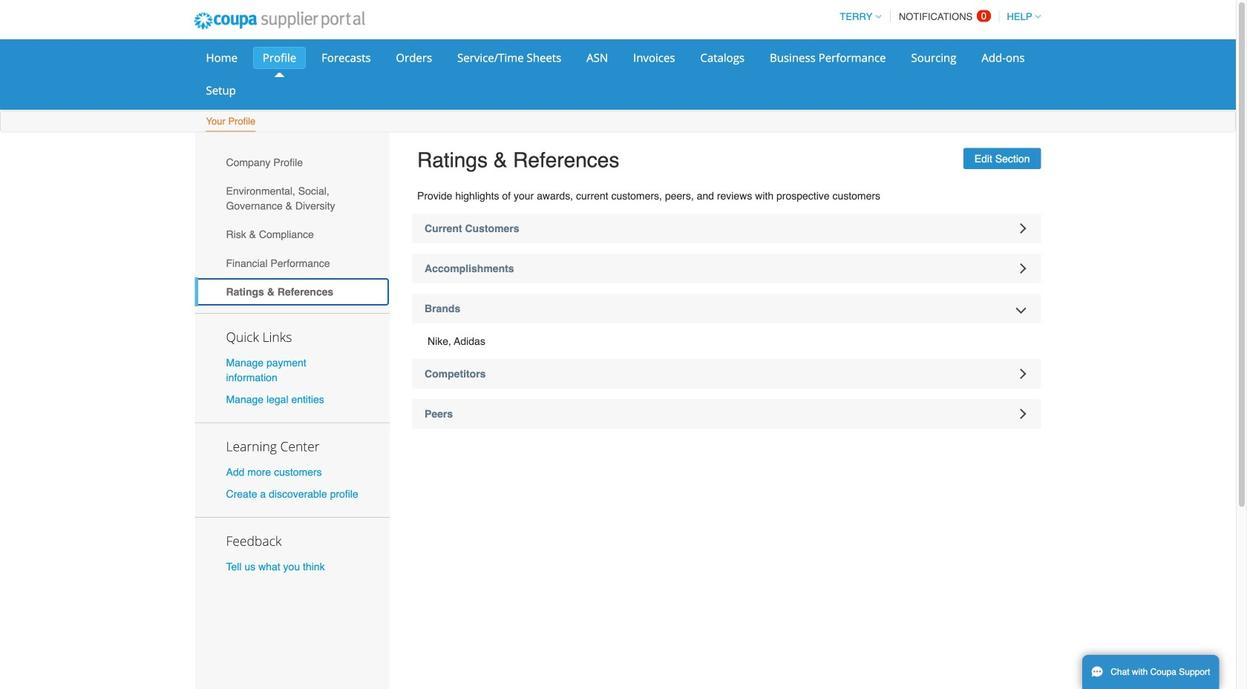 Task type: locate. For each thing, give the bounding box(es) containing it.
navigation
[[833, 2, 1041, 31]]

3 heading from the top
[[412, 294, 1041, 324]]

heading
[[412, 214, 1041, 244], [412, 254, 1041, 284], [412, 294, 1041, 324], [412, 359, 1041, 389], [412, 399, 1041, 429]]



Task type: describe. For each thing, give the bounding box(es) containing it.
1 heading from the top
[[412, 214, 1041, 244]]

2 heading from the top
[[412, 254, 1041, 284]]

coupa supplier portal image
[[184, 2, 375, 39]]

4 heading from the top
[[412, 359, 1041, 389]]

5 heading from the top
[[412, 399, 1041, 429]]



Task type: vqa. For each thing, say whether or not it's contained in the screenshot.
Published associated with TAX ID text field on the left top
no



